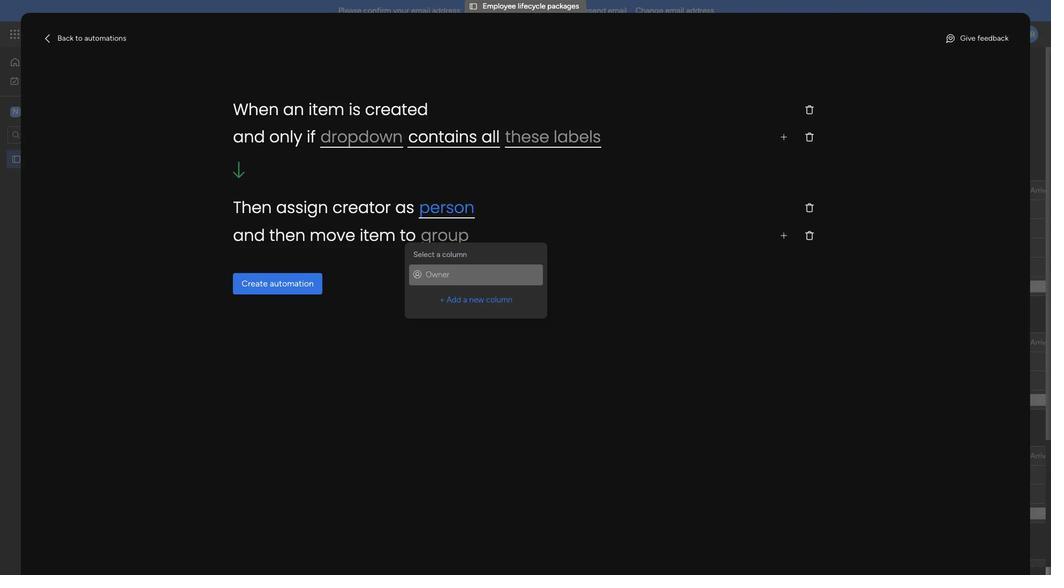 Task type: locate. For each thing, give the bounding box(es) containing it.
and for and only if dropdown
[[233, 126, 265, 149]]

as
[[395, 196, 414, 219]]

assistant
[[252, 129, 283, 138]]

ideal arrival
[[1013, 186, 1051, 195], [1013, 338, 1051, 347], [1013, 451, 1051, 460]]

creator
[[333, 196, 391, 219]]

2 ideal from the top
[[1013, 338, 1029, 347]]

0 horizontal spatial submitted
[[184, 163, 236, 176]]

dropdown
[[321, 126, 403, 149]]

2 email from the left
[[608, 6, 627, 16]]

1 vertical spatial item
[[360, 224, 396, 247]]

packages inside list box
[[90, 154, 122, 164]]

1 vertical spatial employee dietary restriction
[[938, 338, 1032, 347]]

contains all
[[408, 126, 500, 149]]

resend email
[[579, 6, 627, 16]]

monday
[[48, 28, 84, 40]]

1 horizontal spatial item
[[360, 224, 396, 247]]

0 vertical spatial arrival
[[1030, 186, 1051, 195]]

0 vertical spatial employee lifecycle packages
[[483, 2, 579, 11]]

arrival
[[1030, 186, 1051, 195], [1030, 338, 1051, 347], [1030, 451, 1051, 460]]

email
[[411, 6, 430, 16], [608, 6, 627, 16], [665, 6, 684, 16]]

+
[[440, 295, 445, 304]]

change email address
[[635, 6, 714, 16]]

ai assistant button
[[226, 125, 287, 142]]

and
[[233, 126, 265, 149], [233, 224, 265, 247]]

1 horizontal spatial to
[[400, 224, 416, 247]]

then
[[269, 224, 305, 247]]

packages
[[547, 2, 579, 11], [90, 154, 122, 164]]

3 ideal arrival from the top
[[1013, 451, 1051, 460]]

0 horizontal spatial email
[[411, 6, 430, 16]]

and only if dropdown
[[233, 126, 403, 149]]

column down group
[[442, 250, 467, 259]]

1 vertical spatial lifecycle
[[60, 154, 88, 164]]

ai logo image
[[230, 129, 239, 138]]

an
[[283, 98, 304, 121]]

email right resend
[[608, 6, 627, 16]]

2 vertical spatial ideal
[[1013, 451, 1029, 460]]

2 vertical spatial restriction
[[998, 451, 1032, 460]]

resend email link
[[579, 6, 627, 16]]

1 horizontal spatial employee lifecycle packages
[[483, 2, 579, 11]]

family illness
[[445, 243, 489, 252]]

robinsongreg175@gmail.com
[[464, 6, 569, 16]]

0 vertical spatial lifecycle
[[518, 2, 546, 11]]

change
[[635, 6, 663, 16]]

0 horizontal spatial lifecycle
[[60, 154, 88, 164]]

2 ideal arrival field from the top
[[1010, 337, 1051, 348]]

1 vertical spatial a
[[463, 295, 467, 304]]

lifecycle inside list box
[[60, 154, 88, 164]]

ideal
[[1013, 186, 1029, 195], [1013, 338, 1029, 347], [1013, 451, 1029, 460]]

employee lifecycle packages
[[483, 2, 579, 11], [25, 154, 122, 164]]

1 ideal from the top
[[1013, 186, 1029, 195]]

feedback
[[977, 34, 1009, 43]]

submitted inside field
[[184, 163, 236, 176]]

0 vertical spatial and
[[233, 126, 265, 149]]

1 horizontal spatial email
[[608, 6, 627, 16]]

0 vertical spatial ideal arrival field
[[1010, 184, 1051, 196]]

management
[[108, 28, 166, 40]]

1 vertical spatial employee lifecycle packages
[[25, 154, 122, 164]]

these
[[505, 126, 549, 149]]

3 dietary from the top
[[973, 451, 996, 460]]

arrow down image
[[431, 127, 444, 140]]

employee inside list box
[[25, 154, 58, 164]]

2 vertical spatial ideal arrival field
[[1010, 450, 1051, 462]]

1 ideal arrival from the top
[[1013, 186, 1051, 195]]

n
[[13, 107, 18, 116]]

sort
[[464, 129, 478, 138]]

0 vertical spatial a
[[437, 250, 440, 259]]

3 ideal from the top
[[1013, 451, 1029, 460]]

0 vertical spatial column
[[442, 250, 467, 259]]

1 vertical spatial ideal
[[1013, 338, 1029, 347]]

1 vertical spatial column
[[486, 295, 512, 304]]

item up search "field"
[[309, 98, 344, 121]]

0 vertical spatial dietary
[[973, 186, 996, 195]]

0 vertical spatial ideal
[[1013, 186, 1029, 195]]

owner
[[426, 270, 449, 280]]

1 horizontal spatial submitted
[[524, 243, 560, 252]]

work
[[87, 28, 106, 40]]

column right new
[[486, 295, 512, 304]]

lifecycle
[[518, 2, 546, 11], [60, 154, 88, 164]]

1 vertical spatial packages
[[90, 154, 122, 164]]

add view image
[[279, 101, 283, 109]]

1 vertical spatial restriction
[[998, 338, 1032, 347]]

group
[[421, 224, 469, 247]]

address
[[686, 6, 714, 16]]

3 arrival from the top
[[1030, 451, 1051, 460]]

1 vertical spatial and
[[233, 224, 265, 247]]

ai
[[243, 129, 250, 138]]

1 and from the top
[[233, 126, 265, 149]]

0 vertical spatial packages
[[547, 2, 579, 11]]

a right add
[[463, 295, 467, 304]]

0 vertical spatial ideal arrival
[[1013, 186, 1051, 195]]

item
[[309, 98, 344, 121], [360, 224, 396, 247]]

Submitted field
[[182, 163, 238, 177]]

then assign creator as person
[[233, 196, 475, 219]]

1 horizontal spatial a
[[463, 295, 467, 304]]

to inside button
[[75, 34, 83, 43]]

submitted
[[184, 163, 236, 176], [524, 243, 560, 252]]

please
[[338, 6, 361, 16]]

0 vertical spatial employee dietary restriction
[[938, 186, 1032, 195]]

to up "select"
[[400, 224, 416, 247]]

1 vertical spatial dietary
[[973, 338, 996, 347]]

dietary
[[973, 186, 996, 195], [973, 338, 996, 347], [973, 451, 996, 460]]

if
[[307, 126, 316, 149]]

please confirm your email address: robinsongreg175@gmail.com
[[338, 6, 569, 16]]

2 and from the top
[[233, 224, 265, 247]]

option
[[0, 149, 137, 152]]

ideal for 2nd ideal arrival field
[[1013, 338, 1029, 347]]

2 ideal arrival from the top
[[1013, 338, 1051, 347]]

2 horizontal spatial email
[[665, 6, 684, 16]]

workspace image
[[10, 106, 21, 118]]

0 vertical spatial restriction
[[998, 186, 1032, 195]]

a right "select"
[[437, 250, 440, 259]]

chart button
[[238, 96, 273, 114]]

0 horizontal spatial to
[[75, 34, 83, 43]]

0 horizontal spatial column
[[442, 250, 467, 259]]

Ideal Arrival field
[[1010, 184, 1051, 196], [1010, 337, 1051, 348], [1010, 450, 1051, 462]]

a
[[437, 250, 440, 259], [463, 295, 467, 304]]

0 horizontal spatial a
[[437, 250, 440, 259]]

1 vertical spatial arrival
[[1030, 338, 1051, 347]]

employee
[[483, 2, 516, 11], [25, 154, 58, 164], [938, 186, 971, 195], [938, 338, 971, 347], [938, 451, 971, 460]]

select a column
[[413, 250, 467, 259]]

dapulse person column image
[[413, 270, 421, 280]]

my work image
[[10, 76, 19, 85]]

2 arrival from the top
[[1030, 338, 1051, 347]]

create automation button
[[233, 273, 322, 295]]

item down creator
[[360, 224, 396, 247]]

employee dietary restriction
[[938, 186, 1032, 195], [938, 338, 1032, 347], [938, 451, 1032, 460]]

3 ideal arrival field from the top
[[1010, 450, 1051, 462]]

0 horizontal spatial employee lifecycle packages
[[25, 154, 122, 164]]

1 vertical spatial ideal arrival field
[[1010, 337, 1051, 348]]

to
[[75, 34, 83, 43], [400, 224, 416, 247]]

restriction
[[998, 186, 1032, 195], [998, 338, 1032, 347], [998, 451, 1032, 460]]

2 vertical spatial dietary
[[973, 451, 996, 460]]

automations
[[84, 34, 126, 43]]

2 vertical spatial employee dietary restriction
[[938, 451, 1032, 460]]

column
[[442, 250, 467, 259], [486, 295, 512, 304]]

email right your
[[411, 6, 430, 16]]

email right change
[[665, 6, 684, 16]]

+ add a new column
[[440, 295, 512, 304]]

1 horizontal spatial packages
[[547, 2, 579, 11]]

0 horizontal spatial item
[[309, 98, 344, 121]]

None field
[[1010, 564, 1051, 575]]

to right back on the top
[[75, 34, 83, 43]]

give feedback
[[960, 34, 1009, 43]]

3 email from the left
[[665, 6, 684, 16]]

create automation
[[242, 279, 314, 289]]

0 vertical spatial item
[[309, 98, 344, 121]]

greg robinson image
[[1021, 26, 1038, 43]]

0 horizontal spatial packages
[[90, 154, 122, 164]]

1 horizontal spatial lifecycle
[[518, 2, 546, 11]]

employee lifecycle packages inside "employee lifecycle packages" list box
[[25, 154, 122, 164]]

only
[[269, 126, 302, 149]]

3 employee dietary restriction from the top
[[938, 451, 1032, 460]]

2 vertical spatial arrival
[[1030, 451, 1051, 460]]

0 vertical spatial submitted
[[184, 163, 236, 176]]

1 vertical spatial ideal arrival
[[1013, 338, 1051, 347]]

contains
[[408, 126, 477, 149]]

2 vertical spatial ideal arrival
[[1013, 451, 1051, 460]]

address:
[[432, 6, 462, 16]]

ideal arrival for 3rd ideal arrival field
[[1013, 451, 1051, 460]]

0 vertical spatial to
[[75, 34, 83, 43]]

ideal for 3rd ideal arrival field
[[1013, 451, 1029, 460]]



Task type: describe. For each thing, give the bounding box(es) containing it.
chart
[[246, 100, 265, 109]]

sort button
[[447, 125, 485, 142]]

when
[[233, 98, 279, 121]]

and for and then move item to group
[[233, 224, 265, 247]]

ideal arrival for 1st ideal arrival field
[[1013, 186, 1051, 195]]

ideal arrival for 2nd ideal arrival field
[[1013, 338, 1051, 347]]

your
[[393, 6, 409, 16]]

when an item is created
[[233, 98, 428, 121]]

hide button
[[488, 125, 528, 142]]

2 employee dietary restriction from the top
[[938, 338, 1032, 347]]

search everything image
[[960, 29, 971, 40]]

1 ideal arrival field from the top
[[1010, 184, 1051, 196]]

person
[[361, 129, 384, 138]]

1 employee dietary restriction from the top
[[938, 186, 1032, 195]]

hide
[[505, 129, 521, 138]]

1 horizontal spatial column
[[486, 295, 512, 304]]

labels
[[554, 126, 601, 149]]

family
[[445, 243, 467, 252]]

is
[[349, 98, 361, 121]]

person button
[[343, 125, 390, 142]]

ideal for 1st ideal arrival field
[[1013, 186, 1029, 195]]

give feedback link
[[941, 30, 1013, 47]]

wedding
[[452, 224, 482, 233]]

back to automations button
[[38, 30, 131, 47]]

home image
[[10, 57, 20, 67]]

employee lifecycle packages list box
[[0, 148, 137, 313]]

and then move item to group
[[233, 224, 469, 247]]

1 vertical spatial to
[[400, 224, 416, 247]]

create
[[242, 279, 268, 289]]

1 arrival from the top
[[1030, 186, 1051, 195]]

2 dietary from the top
[[973, 338, 996, 347]]

3 restriction from the top
[[998, 451, 1032, 460]]

confirm
[[363, 6, 391, 16]]

resend
[[579, 6, 606, 16]]

add
[[447, 295, 461, 304]]

email for change email address
[[665, 6, 684, 16]]

automation
[[270, 279, 314, 289]]

new
[[469, 295, 484, 304]]

Search in workspace field
[[22, 129, 89, 141]]

then
[[233, 196, 272, 219]]

select product image
[[10, 29, 20, 40]]

give
[[960, 34, 976, 43]]

back
[[57, 34, 74, 43]]

select
[[413, 250, 435, 259]]

monday work management
[[48, 28, 166, 40]]

1 restriction from the top
[[998, 186, 1032, 195]]

help image
[[984, 29, 994, 40]]

back to automations
[[57, 34, 126, 43]]

public board image
[[11, 154, 21, 164]]

1 vertical spatial submitted
[[524, 243, 560, 252]]

move
[[310, 224, 355, 247]]

email for resend email
[[608, 6, 627, 16]]

ai assistant
[[243, 129, 283, 138]]

created
[[365, 98, 428, 121]]

give feedback button
[[941, 30, 1013, 47]]

1 email from the left
[[411, 6, 430, 16]]

filter button
[[393, 125, 444, 142]]

filter
[[410, 129, 427, 138]]

person
[[419, 196, 475, 219]]

1 dietary from the top
[[973, 186, 996, 195]]

2 restriction from the top
[[998, 338, 1032, 347]]

n button
[[7, 103, 107, 121]]

baby
[[459, 205, 475, 214]]

assign
[[276, 196, 328, 219]]

v2 search image
[[298, 127, 305, 139]]

Search field
[[305, 126, 338, 141]]

illness
[[469, 243, 489, 252]]

these labels
[[505, 126, 601, 149]]

all
[[482, 126, 500, 149]]

change email address link
[[635, 6, 714, 16]]



Task type: vqa. For each thing, say whether or not it's contained in the screenshot.
"Chart" button
yes



